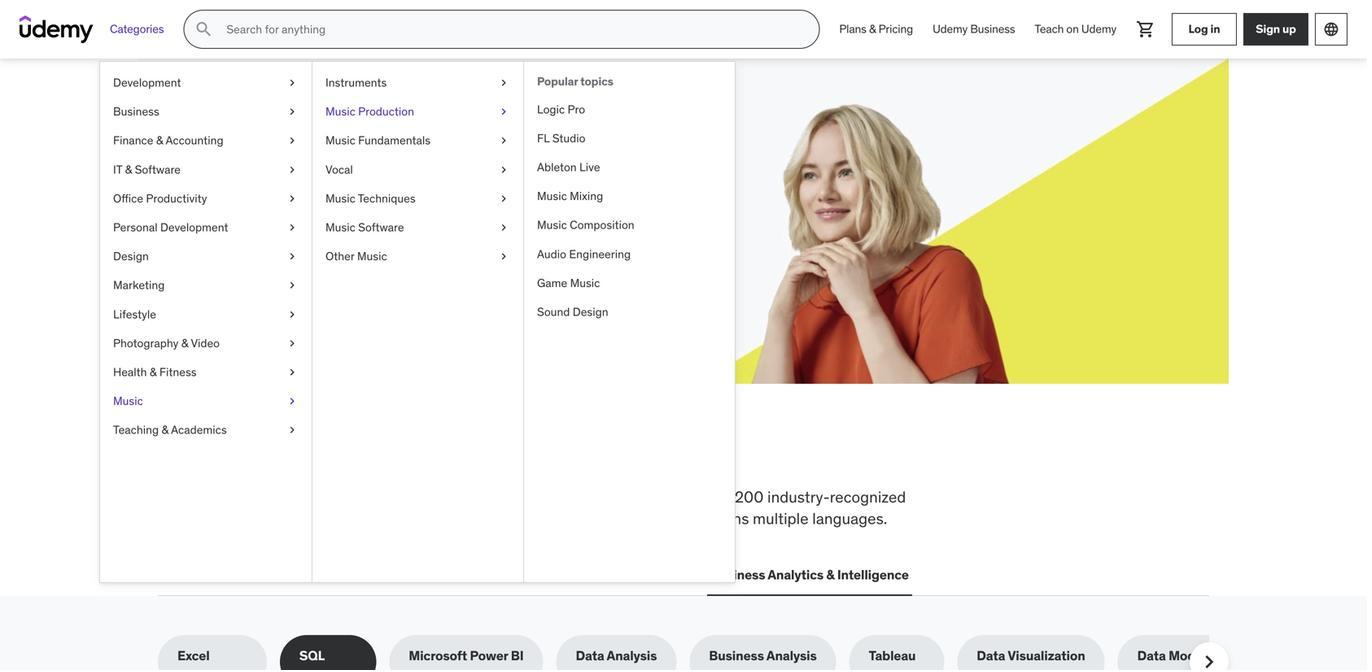 Task type: locate. For each thing, give the bounding box(es) containing it.
video
[[191, 336, 220, 351]]

it inside it certifications button
[[292, 567, 303, 584]]

submit search image
[[194, 20, 214, 39]]

business inside business link
[[113, 104, 159, 119]]

mixing
[[570, 189, 603, 204]]

lifestyle
[[113, 307, 156, 322]]

through
[[259, 188, 305, 205]]

xsmall image up through on the left top of page
[[286, 162, 299, 178]]

data inside "button"
[[495, 567, 524, 584]]

music down health
[[113, 394, 143, 409]]

xsmall image inside music techniques link
[[497, 191, 510, 207]]

fl
[[537, 131, 550, 146]]

& right analytics
[[826, 567, 835, 584]]

xsmall image left dec
[[286, 191, 299, 207]]

xsmall image inside teaching & academics link
[[286, 422, 299, 438]]

& right plans
[[869, 22, 876, 36]]

music link
[[100, 387, 312, 416]]

xsmall image inside business link
[[286, 104, 299, 120]]

expand
[[216, 170, 260, 186]]

design inside music production element
[[573, 305, 608, 319]]

development right web
[[191, 567, 273, 584]]

1 horizontal spatial your
[[337, 129, 396, 163]]

teaching & academics
[[113, 423, 227, 438]]

business analytics & intelligence button
[[707, 556, 912, 595]]

& for accounting
[[156, 133, 163, 148]]

development link
[[100, 68, 312, 97]]

xsmall image inside office productivity 'link'
[[286, 191, 299, 207]]

marketing
[[113, 278, 165, 293]]

& for academics
[[162, 423, 169, 438]]

xsmall image for other music
[[497, 249, 510, 265]]

finance & accounting link
[[100, 126, 312, 155]]

analysis for data analysis
[[607, 648, 657, 665]]

xsmall image inside the personal development link
[[286, 220, 299, 236]]

design down personal
[[113, 249, 149, 264]]

for up potential
[[294, 129, 332, 163]]

intelligence
[[837, 567, 909, 584]]

0 horizontal spatial for
[[294, 129, 332, 163]]

xsmall image inside music fundamentals link
[[497, 133, 510, 149]]

1 horizontal spatial in
[[1211, 22, 1220, 36]]

xsmall image inside design link
[[286, 249, 299, 265]]

skills up the supports
[[348, 487, 383, 507]]

fl studio
[[537, 131, 586, 146]]

teach
[[1035, 22, 1064, 36]]

& right teaching
[[162, 423, 169, 438]]

1 horizontal spatial software
[[358, 220, 404, 235]]

2 vertical spatial development
[[191, 567, 273, 584]]

music up audio
[[537, 218, 567, 232]]

accounting
[[166, 133, 223, 148]]

xsmall image for photography & video
[[286, 336, 299, 352]]

it left certifications
[[292, 567, 303, 584]]

content
[[622, 487, 675, 507]]

xsmall image inside "instruments" link
[[497, 75, 510, 91]]

game music link
[[524, 269, 735, 298]]

all
[[158, 434, 206, 476]]

music down the audio engineering
[[570, 276, 600, 290]]

xsmall image inside music production link
[[497, 104, 510, 120]]

in inside 'link'
[[1211, 22, 1220, 36]]

music composition link
[[524, 211, 735, 240]]

modeling
[[1169, 648, 1226, 665]]

catalog
[[282, 509, 333, 529]]

music down 'music software'
[[357, 249, 387, 264]]

& right health
[[150, 365, 157, 380]]

0 horizontal spatial analysis
[[607, 648, 657, 665]]

personal development link
[[100, 213, 312, 242]]

udemy right on
[[1081, 22, 1117, 36]]

data left visualization
[[977, 648, 1005, 665]]

0 horizontal spatial in
[[512, 434, 544, 476]]

skills inside covering critical workplace skills to technical topics, including prep content for over 200 industry-recognized certifications, our catalog supports well-rounded professional development and spans multiple languages.
[[348, 487, 383, 507]]

music up the vocal
[[326, 133, 355, 148]]

Search for anything text field
[[223, 15, 799, 43]]

xsmall image inside development link
[[286, 75, 299, 91]]

it certifications button
[[289, 556, 392, 595]]

development down the categories dropdown button
[[113, 75, 181, 90]]

1 vertical spatial skills
[[348, 487, 383, 507]]

log
[[1189, 22, 1208, 36]]

all the skills you need in one place
[[158, 434, 700, 476]]

music for music composition
[[537, 218, 567, 232]]

supports
[[336, 509, 398, 529]]

1 vertical spatial your
[[263, 170, 288, 186]]

& up the office
[[125, 162, 132, 177]]

1 vertical spatial software
[[358, 220, 404, 235]]

your up through on the left top of page
[[263, 170, 288, 186]]

1 horizontal spatial for
[[679, 487, 698, 507]]

business
[[970, 22, 1015, 36], [113, 104, 159, 119], [710, 567, 765, 584], [709, 648, 764, 665]]

health & fitness
[[113, 365, 197, 380]]

it up the office
[[113, 162, 122, 177]]

1 horizontal spatial it
[[292, 567, 303, 584]]

& for pricing
[[869, 22, 876, 36]]

development for personal
[[160, 220, 228, 235]]

with
[[346, 170, 371, 186]]

dec
[[308, 188, 331, 205]]

xsmall image inside health & fitness link
[[286, 365, 299, 380]]

topics
[[580, 74, 613, 89]]

& inside 'it & software' link
[[125, 162, 132, 177]]

in right log
[[1211, 22, 1220, 36]]

xsmall image for teaching & academics
[[286, 422, 299, 438]]

finance & accounting
[[113, 133, 223, 148]]

engineering
[[569, 247, 631, 261]]

music composition
[[537, 218, 635, 232]]

business inside the business analytics & intelligence button
[[710, 567, 765, 584]]

& inside plans & pricing link
[[869, 22, 876, 36]]

& inside health & fitness link
[[150, 365, 157, 380]]

logic
[[537, 102, 565, 117]]

software up office productivity
[[135, 162, 181, 177]]

0 vertical spatial for
[[294, 129, 332, 163]]

udemy right pricing
[[933, 22, 968, 36]]

office productivity link
[[100, 184, 312, 213]]

15.
[[334, 188, 350, 205]]

need
[[428, 434, 506, 476]]

sql
[[299, 648, 325, 665]]

xsmall image for music techniques
[[497, 191, 510, 207]]

&
[[869, 22, 876, 36], [156, 133, 163, 148], [125, 162, 132, 177], [181, 336, 188, 351], [150, 365, 157, 380], [162, 423, 169, 438], [826, 567, 835, 584]]

photography
[[113, 336, 179, 351]]

music mixing
[[537, 189, 603, 204]]

1 horizontal spatial analysis
[[767, 648, 817, 665]]

game
[[537, 276, 567, 290]]

leadership button
[[405, 556, 479, 595]]

data for data modeling
[[1137, 648, 1166, 665]]

music for music software
[[326, 220, 355, 235]]

music down 'with'
[[326, 191, 355, 206]]

xsmall image inside 'it & software' link
[[286, 162, 299, 178]]

xsmall image inside music software link
[[497, 220, 510, 236]]

data left "modeling"
[[1137, 648, 1166, 665]]

1 udemy from the left
[[933, 22, 968, 36]]

1 vertical spatial in
[[512, 434, 544, 476]]

software down techniques
[[358, 220, 404, 235]]

covering
[[158, 487, 220, 507]]

your up 'with'
[[337, 129, 396, 163]]

log in link
[[1172, 13, 1237, 46]]

software
[[135, 162, 181, 177], [358, 220, 404, 235]]

0 horizontal spatial design
[[113, 249, 149, 264]]

data for data analysis
[[576, 648, 604, 665]]

1 horizontal spatial design
[[573, 305, 608, 319]]

1 analysis from the left
[[607, 648, 657, 665]]

your
[[337, 129, 396, 163], [263, 170, 288, 186]]

1 horizontal spatial udemy
[[1081, 22, 1117, 36]]

audio engineering
[[537, 247, 631, 261]]

data left the science
[[495, 567, 524, 584]]

2 udemy from the left
[[1081, 22, 1117, 36]]

0 horizontal spatial udemy
[[933, 22, 968, 36]]

and
[[679, 509, 704, 529]]

visualization
[[1008, 648, 1085, 665]]

& inside 'finance & accounting' link
[[156, 133, 163, 148]]

music for music production
[[326, 104, 355, 119]]

music down instruments
[[326, 104, 355, 119]]

xsmall image inside "other music" link
[[497, 249, 510, 265]]

& for video
[[181, 336, 188, 351]]

music up other
[[326, 220, 355, 235]]

data right bi
[[576, 648, 604, 665]]

business for business
[[113, 104, 159, 119]]

0 horizontal spatial it
[[113, 162, 122, 177]]

xsmall image
[[286, 75, 299, 91], [286, 104, 299, 120], [497, 104, 510, 120], [497, 133, 510, 149], [497, 162, 510, 178], [286, 220, 299, 236], [497, 220, 510, 236], [497, 249, 510, 265], [286, 278, 299, 294], [286, 307, 299, 323], [286, 336, 299, 352], [286, 365, 299, 380], [286, 394, 299, 409], [286, 422, 299, 438]]

ableton live
[[537, 160, 600, 175]]

communication button
[[591, 556, 694, 595]]

0 vertical spatial in
[[1211, 22, 1220, 36]]

fundamentals
[[358, 133, 431, 148]]

development inside button
[[191, 567, 273, 584]]

1 vertical spatial design
[[573, 305, 608, 319]]

teach on udemy link
[[1025, 10, 1126, 49]]

1 vertical spatial it
[[292, 567, 303, 584]]

xsmall image inside lifestyle link
[[286, 307, 299, 323]]

0 vertical spatial it
[[113, 162, 122, 177]]

topic filters element
[[158, 636, 1245, 671]]

udemy inside teach on udemy link
[[1081, 22, 1117, 36]]

& left video
[[181, 336, 188, 351]]

office productivity
[[113, 191, 207, 206]]

audio
[[537, 247, 566, 261]]

xsmall image for it & software
[[286, 162, 299, 178]]

xsmall image down just
[[497, 191, 510, 207]]

for
[[294, 129, 332, 163], [679, 487, 698, 507]]

business analytics & intelligence
[[710, 567, 909, 584]]

music for music mixing
[[537, 189, 567, 204]]

xsmall image
[[497, 75, 510, 91], [286, 133, 299, 149], [286, 162, 299, 178], [286, 191, 299, 207], [497, 191, 510, 207], [286, 249, 299, 265]]

200
[[735, 487, 764, 507]]

up
[[1283, 22, 1296, 36]]

xsmall image left popular on the left
[[497, 75, 510, 91]]

& inside teaching & academics link
[[162, 423, 169, 438]]

udemy inside udemy business link
[[933, 22, 968, 36]]

0 vertical spatial software
[[135, 162, 181, 177]]

photography & video
[[113, 336, 220, 351]]

power
[[470, 648, 508, 665]]

development
[[113, 75, 181, 90], [160, 220, 228, 235], [191, 567, 273, 584]]

development down office productivity 'link'
[[160, 220, 228, 235]]

data
[[495, 567, 524, 584], [576, 648, 604, 665], [977, 648, 1005, 665], [1137, 648, 1166, 665]]

1 vertical spatial for
[[679, 487, 698, 507]]

xsmall image up potential
[[286, 133, 299, 149]]

in up including
[[512, 434, 544, 476]]

xsmall image inside marketing "link"
[[286, 278, 299, 294]]

it inside 'it & software' link
[[113, 162, 122, 177]]

production
[[358, 104, 414, 119]]

skills up workplace
[[270, 434, 357, 476]]

udemy
[[933, 22, 968, 36], [1081, 22, 1117, 36]]

0 horizontal spatial software
[[135, 162, 181, 177]]

xsmall image inside music link
[[286, 394, 299, 409]]

for up and
[[679, 487, 698, 507]]

& for fitness
[[150, 365, 157, 380]]

business inside topic filters element
[[709, 648, 764, 665]]

design down game music
[[573, 305, 608, 319]]

music for music techniques
[[326, 191, 355, 206]]

music down ableton
[[537, 189, 567, 204]]

xsmall image for music production
[[497, 104, 510, 120]]

bi
[[511, 648, 524, 665]]

xsmall image for business
[[286, 104, 299, 120]]

music production element
[[523, 62, 735, 583]]

2 analysis from the left
[[767, 648, 817, 665]]

1 vertical spatial development
[[160, 220, 228, 235]]

xsmall image inside 'finance & accounting' link
[[286, 133, 299, 149]]

& inside photography & video link
[[181, 336, 188, 351]]

pricing
[[879, 22, 913, 36]]

& right finance
[[156, 133, 163, 148]]

xsmall image left other
[[286, 249, 299, 265]]

xsmall image inside vocal link
[[497, 162, 510, 178]]

xsmall image inside photography & video link
[[286, 336, 299, 352]]

it certifications
[[292, 567, 389, 584]]

analysis
[[607, 648, 657, 665], [767, 648, 817, 665]]

xsmall image for development
[[286, 75, 299, 91]]

udemy business
[[933, 22, 1015, 36]]



Task type: vqa. For each thing, say whether or not it's contained in the screenshot.
"&" for Software
yes



Task type: describe. For each thing, give the bounding box(es) containing it.
rounded
[[435, 509, 493, 529]]

prep
[[586, 487, 618, 507]]

science
[[526, 567, 575, 584]]

health & fitness link
[[100, 358, 312, 387]]

data science button
[[492, 556, 578, 595]]

plans
[[839, 22, 867, 36]]

popular
[[537, 74, 578, 89]]

vocal link
[[313, 155, 523, 184]]

music mixing link
[[524, 182, 735, 211]]

just
[[494, 170, 516, 186]]

business for business analytics & intelligence
[[710, 567, 765, 584]]

recognized
[[830, 487, 906, 507]]

photography & video link
[[100, 329, 312, 358]]

ableton live link
[[524, 153, 735, 182]]

for inside covering critical workplace skills to technical topics, including prep content for over 200 industry-recognized certifications, our catalog supports well-rounded professional development and spans multiple languages.
[[679, 487, 698, 507]]

udemy business link
[[923, 10, 1025, 49]]

0 vertical spatial your
[[337, 129, 396, 163]]

music production link
[[313, 97, 523, 126]]

on
[[1066, 22, 1079, 36]]

popular topics
[[537, 74, 613, 89]]

sign up
[[1256, 22, 1296, 36]]

xsmall image for lifestyle
[[286, 307, 299, 323]]

data analysis
[[576, 648, 657, 665]]

personal development
[[113, 220, 228, 235]]

including
[[520, 487, 583, 507]]

it & software link
[[100, 155, 312, 184]]

well-
[[401, 509, 435, 529]]

communication
[[594, 567, 691, 584]]

xsmall image for instruments
[[497, 75, 510, 91]]

skills for your future expand your potential with a course. starting at just $12.99 through dec 15.
[[216, 129, 516, 205]]

health
[[113, 365, 147, 380]]

analysis for business analysis
[[767, 648, 817, 665]]

& for software
[[125, 162, 132, 177]]

one
[[550, 434, 609, 476]]

next image
[[1196, 650, 1222, 671]]

productivity
[[146, 191, 207, 206]]

certifications,
[[158, 509, 252, 529]]

business link
[[100, 97, 312, 126]]

at
[[480, 170, 491, 186]]

xsmall image for music software
[[497, 220, 510, 236]]

sign up link
[[1244, 13, 1309, 46]]

0 vertical spatial skills
[[270, 434, 357, 476]]

workplace
[[274, 487, 345, 507]]

0 vertical spatial development
[[113, 75, 181, 90]]

logic pro link
[[524, 95, 735, 124]]

music fundamentals link
[[313, 126, 523, 155]]

business inside udemy business link
[[970, 22, 1015, 36]]

xsmall image for marketing
[[286, 278, 299, 294]]

technical
[[404, 487, 467, 507]]

future
[[401, 129, 480, 163]]

instruments link
[[313, 68, 523, 97]]

& inside the business analytics & intelligence button
[[826, 567, 835, 584]]

certifications
[[306, 567, 389, 584]]

our
[[255, 509, 278, 529]]

critical
[[223, 487, 270, 507]]

udemy image
[[20, 15, 94, 43]]

xsmall image for office productivity
[[286, 191, 299, 207]]

microsoft power bi
[[409, 648, 524, 665]]

music production
[[326, 104, 414, 119]]

topics,
[[470, 487, 516, 507]]

techniques
[[358, 191, 416, 206]]

teaching
[[113, 423, 159, 438]]

sound design link
[[524, 298, 735, 327]]

vocal
[[326, 162, 353, 177]]

it for it & software
[[113, 162, 122, 177]]

excel
[[177, 648, 210, 665]]

instruments
[[326, 75, 387, 90]]

for inside skills for your future expand your potential with a course. starting at just $12.99 through dec 15.
[[294, 129, 332, 163]]

development for web
[[191, 567, 273, 584]]

spans
[[708, 509, 749, 529]]

choose a language image
[[1323, 21, 1340, 37]]

business for business analysis
[[709, 648, 764, 665]]

starting
[[429, 170, 476, 186]]

other music link
[[313, 242, 523, 271]]

live
[[579, 160, 600, 175]]

xsmall image for music fundamentals
[[497, 133, 510, 149]]

to
[[386, 487, 400, 507]]

place
[[615, 434, 700, 476]]

studio
[[552, 131, 586, 146]]

audio engineering link
[[524, 240, 735, 269]]

xsmall image for personal development
[[286, 220, 299, 236]]

xsmall image for vocal
[[497, 162, 510, 178]]

plans & pricing
[[839, 22, 913, 36]]

music software
[[326, 220, 404, 235]]

development
[[585, 509, 675, 529]]

it for it certifications
[[292, 567, 303, 584]]

leadership
[[408, 567, 475, 584]]

fl studio link
[[524, 124, 735, 153]]

game music
[[537, 276, 600, 290]]

lifestyle link
[[100, 300, 312, 329]]

music techniques
[[326, 191, 416, 206]]

xsmall image for finance & accounting
[[286, 133, 299, 149]]

multiple
[[753, 509, 809, 529]]

xsmall image for health & fitness
[[286, 365, 299, 380]]

web development button
[[158, 556, 276, 595]]

data modeling
[[1137, 648, 1226, 665]]

office
[[113, 191, 143, 206]]

music for music fundamentals
[[326, 133, 355, 148]]

course.
[[384, 170, 426, 186]]

it & software
[[113, 162, 181, 177]]

xsmall image for music
[[286, 394, 299, 409]]

xsmall image for design
[[286, 249, 299, 265]]

data visualization
[[977, 648, 1085, 665]]

data for data visualization
[[977, 648, 1005, 665]]

covering critical workplace skills to technical topics, including prep content for over 200 industry-recognized certifications, our catalog supports well-rounded professional development and spans multiple languages.
[[158, 487, 906, 529]]

0 horizontal spatial your
[[263, 170, 288, 186]]

ableton
[[537, 160, 577, 175]]

$12.99
[[216, 188, 256, 205]]

web
[[161, 567, 189, 584]]

business analysis
[[709, 648, 817, 665]]

shopping cart with 0 items image
[[1136, 20, 1156, 39]]

data for data science
[[495, 567, 524, 584]]

logic pro
[[537, 102, 585, 117]]

0 vertical spatial design
[[113, 249, 149, 264]]

sign
[[1256, 22, 1280, 36]]

the
[[212, 434, 264, 476]]

sound
[[537, 305, 570, 319]]



